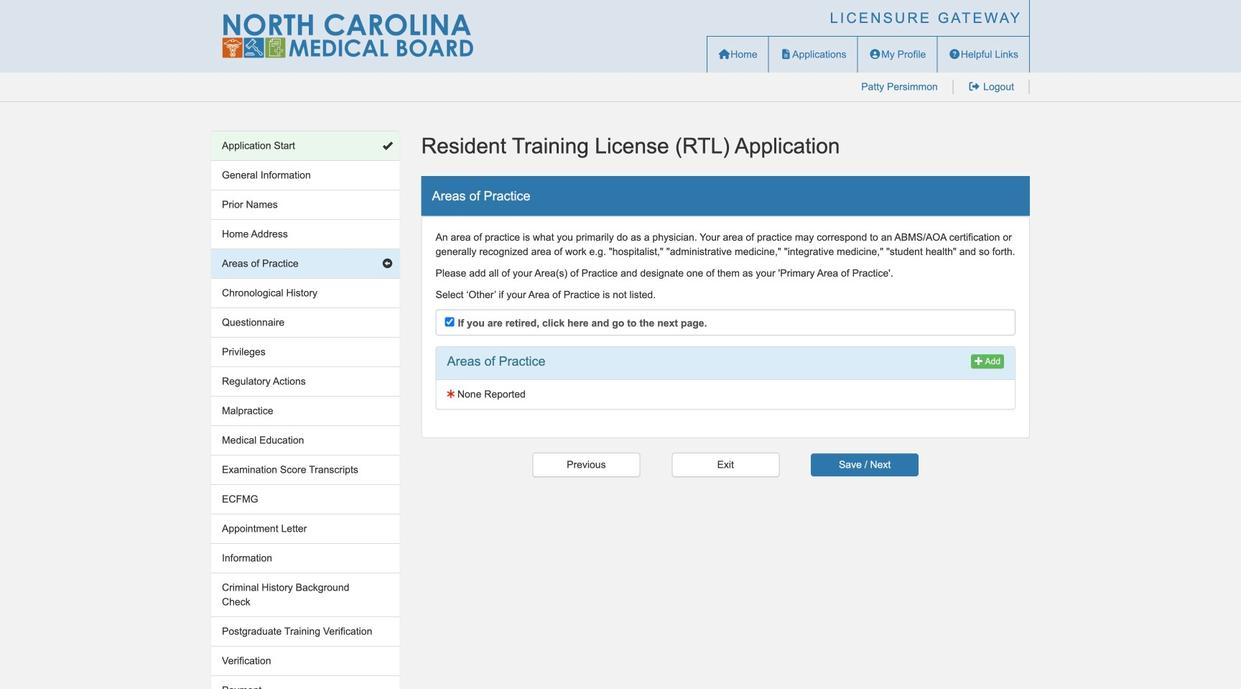 Task type: vqa. For each thing, say whether or not it's contained in the screenshot.
ASTERISK icon
yes



Task type: locate. For each thing, give the bounding box(es) containing it.
None submit
[[811, 453, 919, 476]]

sign out image
[[968, 82, 981, 92]]

north carolina medical board logo image
[[222, 14, 473, 58]]

None button
[[533, 453, 640, 477], [672, 453, 780, 477], [533, 453, 640, 477], [672, 453, 780, 477]]

home image
[[718, 49, 731, 59]]

circle arrow left image
[[383, 259, 393, 269]]

None checkbox
[[445, 317, 454, 327]]



Task type: describe. For each thing, give the bounding box(es) containing it.
user circle image
[[869, 49, 882, 59]]

asterisk image
[[447, 389, 455, 399]]

question circle image
[[949, 49, 961, 59]]

ok image
[[383, 141, 393, 151]]

plus image
[[975, 356, 984, 365]]

file text image
[[780, 49, 793, 59]]



